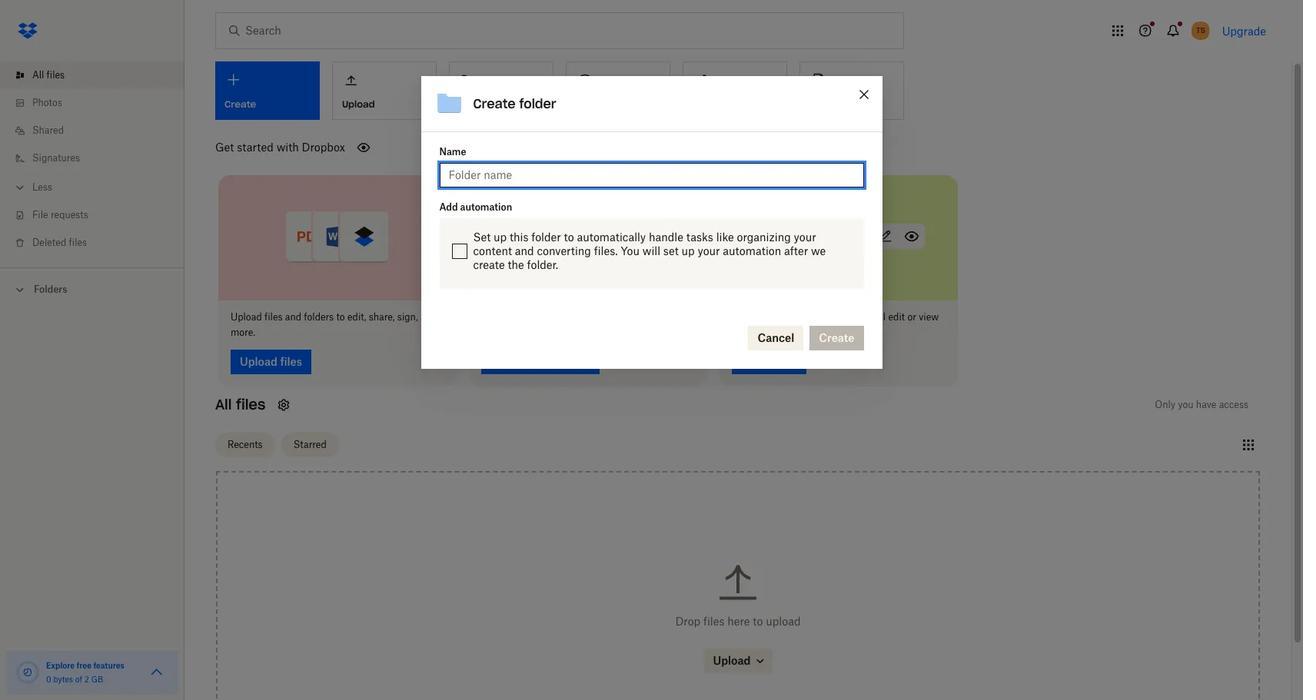 Task type: vqa. For each thing, say whether or not it's contained in the screenshot.
with to the top
yes



Task type: locate. For each thing, give the bounding box(es) containing it.
anyone
[[803, 311, 834, 323]]

files up recents
[[236, 396, 266, 413]]

to left the edit,
[[336, 311, 345, 323]]

to
[[564, 231, 574, 244], [336, 311, 345, 323], [753, 615, 763, 628]]

0 vertical spatial with
[[277, 141, 299, 154]]

you
[[1179, 399, 1194, 410]]

to up the converting on the top left of the page
[[564, 231, 574, 244]]

gb
[[91, 675, 103, 685]]

all files up recents
[[215, 396, 266, 413]]

bytes
[[53, 675, 73, 685]]

0 vertical spatial to
[[564, 231, 574, 244]]

automation
[[460, 202, 513, 213], [723, 245, 782, 258]]

all files
[[32, 69, 65, 81], [215, 396, 266, 413]]

folders
[[34, 284, 67, 295]]

all files link
[[12, 62, 185, 89]]

with up cancel
[[781, 311, 801, 323]]

folder
[[520, 96, 557, 112], [494, 98, 522, 110], [532, 231, 561, 244]]

less
[[32, 182, 52, 193]]

free
[[77, 662, 92, 671]]

create folder
[[473, 96, 557, 112], [459, 98, 522, 110]]

0 horizontal spatial get
[[215, 141, 234, 154]]

with
[[277, 141, 299, 154], [781, 311, 801, 323]]

your down 'tasks'
[[698, 245, 720, 258]]

to for folders
[[336, 311, 345, 323]]

1 horizontal spatial up
[[682, 245, 695, 258]]

set up this folder to automatically handle tasks like organizing your content and converting files. you will set up your automation after we create the folder.
[[473, 231, 826, 272]]

file requests link
[[12, 202, 185, 229]]

files up cancel
[[761, 311, 779, 323]]

files inside "link"
[[47, 69, 65, 81]]

files
[[47, 69, 65, 81], [69, 237, 87, 248], [265, 311, 283, 323], [761, 311, 779, 323], [236, 396, 266, 413], [704, 615, 725, 628]]

upload files and folders to edit, share, sign, and more.
[[231, 311, 437, 338]]

with right started
[[277, 141, 299, 154]]

1 horizontal spatial with
[[781, 311, 801, 323]]

files right upload
[[265, 311, 283, 323]]

1 horizontal spatial all files
[[215, 396, 266, 413]]

automation up set
[[460, 202, 513, 213]]

files inside upload files and folders to edit, share, sign, and more.
[[265, 311, 283, 323]]

to inside upload files and folders to edit, share, sign, and more.
[[336, 311, 345, 323]]

and right sign,
[[421, 311, 437, 323]]

all up recents
[[215, 396, 232, 413]]

1 horizontal spatial your
[[794, 231, 817, 244]]

0 vertical spatial all files
[[32, 69, 65, 81]]

1 vertical spatial to
[[336, 311, 345, 323]]

to right the here
[[753, 615, 763, 628]]

up right set
[[682, 245, 695, 258]]

all files up photos
[[32, 69, 65, 81]]

1 vertical spatial with
[[781, 311, 801, 323]]

2 horizontal spatial to
[[753, 615, 763, 628]]

files up photos
[[47, 69, 65, 81]]

up
[[494, 231, 507, 244], [682, 245, 695, 258]]

0 horizontal spatial with
[[277, 141, 299, 154]]

all files list item
[[0, 62, 185, 89]]

files.
[[594, 245, 618, 258]]

organizing
[[737, 231, 791, 244]]

1 horizontal spatial automation
[[723, 245, 782, 258]]

files right deleted
[[69, 237, 87, 248]]

to inside set up this folder to automatically handle tasks like organizing your content and converting files. you will set up your automation after we create the folder.
[[564, 231, 574, 244]]

file
[[32, 209, 48, 221]]

0 horizontal spatial up
[[494, 231, 507, 244]]

list containing all files
[[0, 52, 185, 268]]

folder inside button
[[494, 98, 522, 110]]

0 horizontal spatial to
[[336, 311, 345, 323]]

with inside share files with anyone and control edit or view access.
[[781, 311, 801, 323]]

view
[[919, 311, 939, 323]]

Name text field
[[449, 167, 855, 184]]

0 horizontal spatial automation
[[460, 202, 513, 213]]

deleted
[[32, 237, 66, 248]]

1 vertical spatial up
[[682, 245, 695, 258]]

get left the signatures
[[810, 98, 826, 110]]

to for folder
[[564, 231, 574, 244]]

all
[[32, 69, 44, 81], [215, 396, 232, 413]]

with for files
[[781, 311, 801, 323]]

add
[[440, 202, 458, 213]]

signatures
[[829, 98, 879, 110]]

your
[[794, 231, 817, 244], [698, 245, 720, 258]]

edit,
[[348, 311, 367, 323]]

list
[[0, 52, 185, 268]]

1 horizontal spatial get
[[810, 98, 826, 110]]

create folder dialog
[[421, 76, 883, 369]]

0 horizontal spatial all
[[32, 69, 44, 81]]

signatures link
[[12, 145, 185, 172]]

name
[[440, 146, 467, 158]]

shared
[[32, 125, 64, 136]]

0 vertical spatial all
[[32, 69, 44, 81]]

1 vertical spatial all files
[[215, 396, 266, 413]]

starred button
[[281, 433, 339, 458]]

1 vertical spatial automation
[[723, 245, 782, 258]]

signatures
[[32, 152, 80, 164]]

tasks
[[687, 231, 714, 244]]

get inside button
[[810, 98, 826, 110]]

folders button
[[0, 278, 185, 301]]

create
[[473, 96, 516, 112], [459, 98, 491, 110]]

create folder inside dialog
[[473, 96, 557, 112]]

dropbox image
[[12, 15, 43, 46]]

upgrade link
[[1223, 24, 1267, 37]]

get left started
[[215, 141, 234, 154]]

files left the here
[[704, 615, 725, 628]]

you
[[621, 245, 640, 258]]

and left control
[[837, 311, 853, 323]]

up up content
[[494, 231, 507, 244]]

folders
[[304, 311, 334, 323]]

we
[[812, 245, 826, 258]]

shared link
[[12, 117, 185, 145]]

1 horizontal spatial all
[[215, 396, 232, 413]]

0 horizontal spatial all files
[[32, 69, 65, 81]]

only you have access
[[1156, 399, 1249, 410]]

1 vertical spatial all
[[215, 396, 232, 413]]

0 horizontal spatial your
[[698, 245, 720, 258]]

your up after
[[794, 231, 817, 244]]

drop files here to upload
[[676, 615, 801, 628]]

0 vertical spatial get
[[810, 98, 826, 110]]

automation down organizing
[[723, 245, 782, 258]]

set
[[664, 245, 679, 258]]

get
[[810, 98, 826, 110], [215, 141, 234, 154]]

1 vertical spatial get
[[215, 141, 234, 154]]

and left folders on the left top
[[285, 311, 302, 323]]

1 horizontal spatial to
[[564, 231, 574, 244]]

and down this
[[515, 245, 534, 258]]

and
[[515, 245, 534, 258], [285, 311, 302, 323], [421, 311, 437, 323], [837, 311, 853, 323]]

started
[[237, 141, 274, 154]]

all up photos
[[32, 69, 44, 81]]

create
[[473, 259, 505, 272]]



Task type: describe. For each thing, give the bounding box(es) containing it.
and inside share files with anyone and control edit or view access.
[[837, 311, 853, 323]]

upload
[[231, 311, 262, 323]]

share,
[[369, 311, 395, 323]]

get started with dropbox
[[215, 141, 345, 154]]

0 vertical spatial automation
[[460, 202, 513, 213]]

will
[[643, 245, 661, 258]]

get for get signatures
[[810, 98, 826, 110]]

after
[[785, 245, 809, 258]]

or
[[908, 311, 917, 323]]

folder inside set up this folder to automatically handle tasks like organizing your content and converting files. you will set up your automation after we create the folder.
[[532, 231, 561, 244]]

0 vertical spatial your
[[794, 231, 817, 244]]

dropbox
[[302, 141, 345, 154]]

folder.
[[527, 259, 559, 272]]

content
[[473, 245, 512, 258]]

set
[[473, 231, 491, 244]]

control
[[856, 311, 886, 323]]

starred
[[294, 439, 327, 451]]

features
[[93, 662, 125, 671]]

upload
[[766, 615, 801, 628]]

automatically
[[577, 231, 646, 244]]

here
[[728, 615, 750, 628]]

converting
[[537, 245, 591, 258]]

share
[[732, 311, 758, 323]]

automation inside set up this folder to automatically handle tasks like organizing your content and converting files. you will set up your automation after we create the folder.
[[723, 245, 782, 258]]

access.
[[732, 327, 764, 338]]

explore free features 0 bytes of 2 gb
[[46, 662, 125, 685]]

get signatures button
[[800, 62, 905, 120]]

create inside button
[[459, 98, 491, 110]]

drop
[[676, 615, 701, 628]]

create inside dialog
[[473, 96, 516, 112]]

deleted files
[[32, 237, 87, 248]]

handle
[[649, 231, 684, 244]]

recents button
[[215, 433, 275, 458]]

0 vertical spatial up
[[494, 231, 507, 244]]

more.
[[231, 327, 255, 338]]

explore
[[46, 662, 75, 671]]

cancel
[[758, 332, 795, 345]]

less image
[[12, 180, 28, 195]]

all inside "link"
[[32, 69, 44, 81]]

get for get started with dropbox
[[215, 141, 234, 154]]

add automation
[[440, 202, 513, 213]]

cancel button
[[749, 326, 804, 351]]

this
[[510, 231, 529, 244]]

quota usage element
[[15, 661, 40, 685]]

like
[[717, 231, 734, 244]]

create folder inside button
[[459, 98, 522, 110]]

1 vertical spatial your
[[698, 245, 720, 258]]

2 vertical spatial to
[[753, 615, 763, 628]]

get signatures
[[810, 98, 879, 110]]

0
[[46, 675, 51, 685]]

access
[[1220, 399, 1249, 410]]

have
[[1197, 399, 1217, 410]]

upgrade
[[1223, 24, 1267, 37]]

requests
[[51, 209, 88, 221]]

recents
[[228, 439, 263, 451]]

file requests
[[32, 209, 88, 221]]

share files with anyone and control edit or view access.
[[732, 311, 939, 338]]

files inside share files with anyone and control edit or view access.
[[761, 311, 779, 323]]

photos
[[32, 97, 62, 108]]

sign,
[[398, 311, 418, 323]]

of
[[75, 675, 82, 685]]

the
[[508, 259, 524, 272]]

and inside set up this folder to automatically handle tasks like organizing your content and converting files. you will set up your automation after we create the folder.
[[515, 245, 534, 258]]

photos link
[[12, 89, 185, 117]]

all files inside "link"
[[32, 69, 65, 81]]

with for started
[[277, 141, 299, 154]]

only
[[1156, 399, 1176, 410]]

2
[[84, 675, 89, 685]]

create folder button
[[449, 62, 554, 120]]

deleted files link
[[12, 229, 185, 257]]

edit
[[889, 311, 906, 323]]



